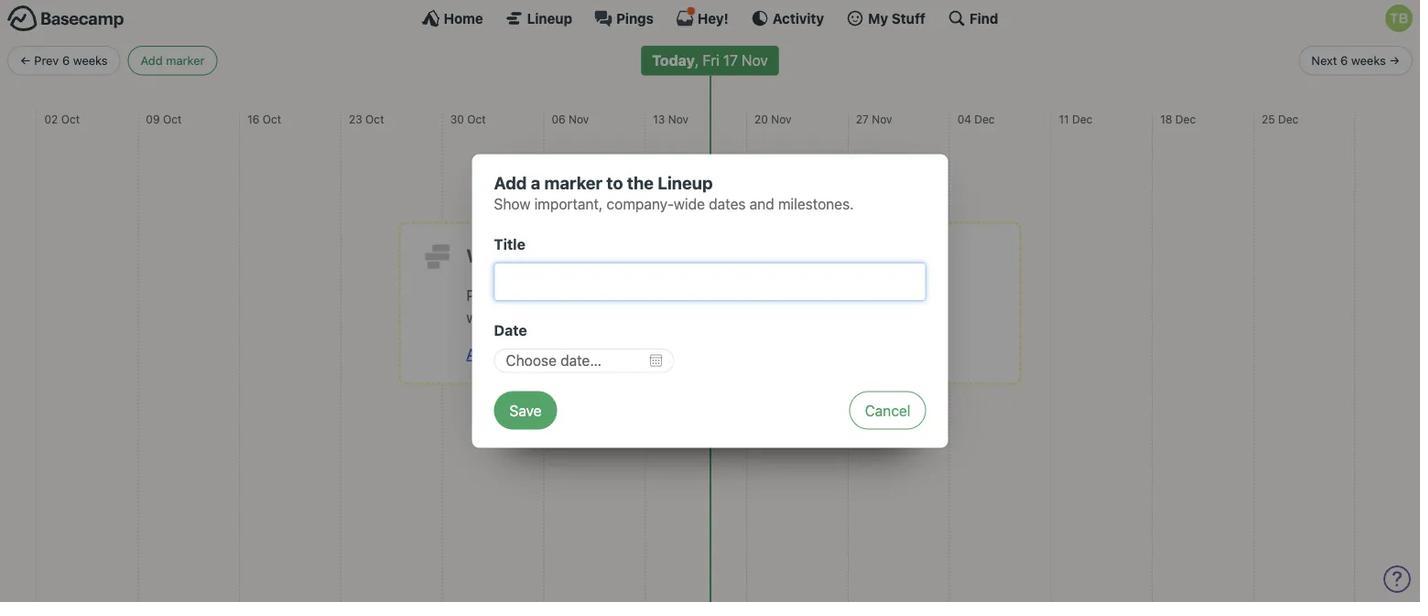 Task type: describe. For each thing, give the bounding box(es) containing it.
dec for 11 dec
[[1073, 113, 1093, 126]]

lineup inside the add a marker to the lineup show important, company-wide dates and milestones.
[[658, 173, 713, 193]]

11
[[1059, 113, 1070, 126]]

today
[[653, 52, 695, 69]]

show
[[494, 196, 531, 213]]

oct for 09 oct
[[163, 113, 182, 126]]

nov for 27 nov
[[872, 113, 893, 126]]

to for dates
[[602, 345, 615, 363]]

title
[[494, 236, 526, 253]]

09 oct
[[146, 113, 182, 126]]

find button
[[948, 9, 999, 27]]

30
[[450, 113, 464, 126]]

16 oct
[[247, 113, 281, 126]]

hey! button
[[676, 9, 729, 27]]

working
[[467, 309, 519, 326]]

11 dec
[[1059, 113, 1093, 126]]

23
[[349, 113, 363, 126]]

my stuff
[[869, 10, 926, 26]]

2 weeks from the left
[[1352, 54, 1387, 67]]

0 horizontal spatial on
[[523, 309, 540, 326]]

04 dec
[[958, 113, 995, 126]]

0 horizontal spatial marker
[[166, 54, 205, 67]]

of
[[794, 287, 808, 304]]

dec for 25 dec
[[1279, 113, 1299, 126]]

1 weeks from the left
[[73, 54, 108, 67]]

1 6 from the left
[[62, 54, 70, 67]]

25
[[1262, 113, 1276, 126]]

20
[[755, 113, 769, 126]]

add marker
[[141, 54, 205, 67]]

milestones.
[[779, 196, 854, 213]]

lineup inside main element
[[527, 10, 573, 26]]

a inside the add a marker to the lineup show important, company-wide dates and milestones.
[[531, 173, 541, 193]]

dates inside the add a marker to the lineup show important, company-wide dates and milestones.
[[709, 196, 746, 213]]

2 6 from the left
[[1341, 54, 1349, 67]]

nov for 20 nov
[[772, 113, 792, 126]]

→
[[1390, 54, 1401, 67]]

04
[[958, 113, 972, 126]]

company-
[[607, 196, 674, 213]]

1 horizontal spatial projects
[[652, 309, 706, 326]]

snapshot
[[729, 287, 791, 304]]

add for marker
[[141, 54, 163, 67]]

welcome
[[467, 245, 546, 267]]

0 horizontal spatial projects
[[496, 287, 550, 304]]

wide
[[674, 196, 705, 213]]

cancel link
[[850, 392, 927, 430]]

activity link
[[751, 9, 825, 27]]

the inside the add a marker to the lineup show important, company-wide dates and milestones.
[[627, 173, 654, 193]]

←
[[20, 54, 31, 67]]

02 oct
[[44, 113, 80, 126]]

oct for 16 oct
[[263, 113, 281, 126]]

my stuff button
[[847, 9, 926, 27]]

a left project
[[619, 345, 627, 363]]

stuff
[[892, 10, 926, 26]]

18 dec
[[1161, 113, 1197, 126]]

06
[[552, 113, 566, 126]]

0 horizontal spatial the
[[572, 245, 600, 267]]

cancel
[[865, 402, 911, 420]]

in
[[859, 287, 870, 304]]

13 nov
[[653, 113, 689, 126]]

end.
[[773, 309, 802, 326]]

start
[[710, 309, 740, 326]]

add start/end dates to a project
[[467, 345, 677, 363]]

← prev 6 weeks
[[20, 54, 108, 67]]

tim burton image
[[1386, 5, 1414, 32]]

start/end
[[497, 345, 557, 363]]

date
[[494, 322, 527, 339]]



Task type: vqa. For each thing, say whether or not it's contained in the screenshot.
start/end's Add
yes



Task type: locate. For each thing, give the bounding box(es) containing it.
and down snapshot
[[744, 309, 769, 326]]

30 oct
[[450, 113, 486, 126]]

to
[[607, 173, 623, 193], [550, 245, 568, 267], [602, 345, 615, 363]]

dec right '25'
[[1279, 113, 1299, 126]]

marker up 09 oct
[[166, 54, 205, 67]]

1 horizontal spatial on
[[554, 287, 571, 304]]

1 vertical spatial the
[[572, 245, 600, 267]]

to down when on the left bottom of page
[[602, 345, 615, 363]]

main element
[[0, 0, 1421, 36]]

prev
[[34, 54, 59, 67]]

add marker link
[[128, 46, 218, 76]]

pings
[[617, 10, 654, 26]]

16
[[247, 113, 260, 126]]

on up what, at the bottom of page
[[554, 287, 571, 304]]

2 vertical spatial to
[[602, 345, 615, 363]]

nov for 06 nov
[[569, 113, 589, 126]]

oct right 30
[[467, 113, 486, 126]]

activity
[[773, 10, 825, 26]]

25 dec
[[1262, 113, 1299, 126]]

dec
[[975, 113, 995, 126], [1073, 113, 1093, 126], [1176, 113, 1197, 126], [1279, 113, 1299, 126]]

dates right wide
[[709, 196, 746, 213]]

project
[[630, 345, 677, 363]]

dec for 04 dec
[[975, 113, 995, 126]]

and down the timeline
[[584, 309, 608, 326]]

dec right 18
[[1176, 113, 1197, 126]]

3 oct from the left
[[263, 113, 281, 126]]

dates
[[709, 196, 746, 213], [561, 345, 598, 363]]

0 horizontal spatial weeks
[[73, 54, 108, 67]]

a
[[531, 173, 541, 193], [575, 287, 582, 304], [664, 287, 672, 304], [718, 287, 726, 304], [619, 345, 627, 363]]

lineup left pings popup button
[[527, 10, 573, 26]]

hey!
[[698, 10, 729, 26]]

0 vertical spatial add
[[141, 54, 163, 67]]

dec right 11
[[1073, 113, 1093, 126]]

lineup!
[[604, 245, 669, 267]]

nov right 13
[[669, 113, 689, 126]]

13
[[653, 113, 665, 126]]

1 oct from the left
[[61, 113, 80, 126]]

and inside the add a marker to the lineup show important, company-wide dates and milestones.
[[750, 196, 775, 213]]

0 vertical spatial lineup
[[527, 10, 573, 26]]

nov right 06
[[569, 113, 589, 126]]

0 horizontal spatial add
[[141, 54, 163, 67]]

1 vertical spatial add
[[494, 173, 527, 193]]

1 vertical spatial marker
[[545, 173, 603, 193]]

6 right next
[[1341, 54, 1349, 67]]

weeks left →
[[1352, 54, 1387, 67]]

lineup up wide
[[658, 173, 713, 193]]

6 right prev
[[62, 54, 70, 67]]

oct for 30 oct
[[467, 113, 486, 126]]

the up the timeline
[[572, 245, 600, 267]]

oct for 02 oct
[[61, 113, 80, 126]]

on
[[554, 287, 571, 304], [523, 309, 540, 326]]

projects down visual
[[652, 309, 706, 326]]

add
[[141, 54, 163, 67], [494, 173, 527, 193], [467, 345, 493, 363]]

weeks
[[73, 54, 108, 67], [1352, 54, 1387, 67]]

0 vertical spatial on
[[554, 287, 571, 304]]

0 vertical spatial the
[[627, 173, 654, 193]]

oct right 09
[[163, 113, 182, 126]]

on left what, at the bottom of page
[[523, 309, 540, 326]]

2 nov from the left
[[669, 113, 689, 126]]

1 vertical spatial dates
[[561, 345, 598, 363]]

1 horizontal spatial weeks
[[1352, 54, 1387, 67]]

to right 'title'
[[550, 245, 568, 267]]

projects
[[496, 287, 550, 304], [652, 309, 706, 326]]

home link
[[422, 9, 483, 27]]

add inside the add a marker to the lineup show important, company-wide dates and milestones.
[[494, 173, 527, 193]]

a up start on the bottom
[[718, 287, 726, 304]]

1 horizontal spatial lineup
[[658, 173, 713, 193]]

add a marker to the lineup show important, company-wide dates and milestones.
[[494, 173, 854, 213]]

2 dec from the left
[[1073, 113, 1093, 126]]

6
[[62, 54, 70, 67], [1341, 54, 1349, 67]]

1 nov from the left
[[569, 113, 589, 126]]

nov right the "27"
[[872, 113, 893, 126]]

Choose date… field
[[494, 349, 675, 373]]

0 vertical spatial projects
[[496, 287, 550, 304]]

1 vertical spatial lineup
[[658, 173, 713, 193]]

4 oct from the left
[[366, 113, 384, 126]]

add down working
[[467, 345, 493, 363]]

1 dec from the left
[[975, 113, 995, 126]]

visual
[[676, 287, 714, 304]]

1 vertical spatial projects
[[652, 309, 706, 326]]

2 horizontal spatial add
[[494, 173, 527, 193]]

important,
[[535, 196, 603, 213]]

home
[[444, 10, 483, 26]]

5 oct from the left
[[467, 113, 486, 126]]

1 vertical spatial on
[[523, 309, 540, 326]]

add up 09
[[141, 54, 163, 67]]

oct right 16
[[263, 113, 281, 126]]

switch accounts image
[[7, 5, 125, 33]]

welcome to the lineup!
[[467, 245, 669, 267]]

18
[[1161, 113, 1173, 126]]

None text field
[[494, 263, 927, 301]]

add for start/end
[[467, 345, 493, 363]]

plot
[[467, 287, 493, 304]]

next
[[1312, 54, 1338, 67]]

1 horizontal spatial marker
[[545, 173, 603, 193]]

1 horizontal spatial 6
[[1341, 54, 1349, 67]]

27
[[856, 113, 869, 126]]

a right for
[[664, 287, 672, 304]]

weeks right prev
[[73, 54, 108, 67]]

the up company-
[[627, 173, 654, 193]]

nov
[[569, 113, 589, 126], [669, 113, 689, 126], [772, 113, 792, 126], [872, 113, 893, 126]]

oct right 02
[[61, 113, 80, 126]]

1 horizontal spatial the
[[627, 173, 654, 193]]

and
[[750, 196, 775, 213], [584, 309, 608, 326], [744, 309, 769, 326]]

my
[[869, 10, 889, 26]]

3 nov from the left
[[772, 113, 792, 126]]

oct
[[61, 113, 80, 126], [163, 113, 182, 126], [263, 113, 281, 126], [366, 113, 384, 126], [467, 113, 486, 126]]

3 dec from the left
[[1176, 113, 1197, 126]]

for
[[642, 287, 661, 304]]

to up company-
[[607, 173, 623, 193]]

nov for 13 nov
[[669, 113, 689, 126]]

4 nov from the left
[[872, 113, 893, 126]]

0 horizontal spatial 6
[[62, 54, 70, 67]]

2 vertical spatial add
[[467, 345, 493, 363]]

09
[[146, 113, 160, 126]]

what's
[[812, 287, 855, 304]]

add start/end dates to a project link
[[467, 345, 677, 363]]

a up what, at the bottom of page
[[575, 287, 582, 304]]

to for marker
[[607, 173, 623, 193]]

timeline
[[586, 287, 638, 304]]

0 vertical spatial to
[[607, 173, 623, 193]]

marker inside the add a marker to the lineup show important, company-wide dates and milestones.
[[545, 173, 603, 193]]

who's
[[908, 287, 946, 304]]

add for a
[[494, 173, 527, 193]]

nov right the 20
[[772, 113, 792, 126]]

20 nov
[[755, 113, 792, 126]]

lineup link
[[505, 9, 573, 27]]

dates down what, at the bottom of page
[[561, 345, 598, 363]]

None submit
[[494, 392, 557, 430]]

1 vertical spatial to
[[550, 245, 568, 267]]

2 oct from the left
[[163, 113, 182, 126]]

marker
[[166, 54, 205, 67], [545, 173, 603, 193]]

projects up the date
[[496, 287, 550, 304]]

pings button
[[595, 9, 654, 27]]

and left milestones.
[[750, 196, 775, 213]]

next 6 weeks →
[[1312, 54, 1401, 67]]

plot projects on a timeline for a visual a snapshot of what's in play, who's working on what, and when projects start and end.
[[467, 287, 946, 326]]

27 nov
[[856, 113, 893, 126]]

23 oct
[[349, 113, 384, 126]]

add up show on the top of the page
[[494, 173, 527, 193]]

oct right 23
[[366, 113, 384, 126]]

to inside the add a marker to the lineup show important, company-wide dates and milestones.
[[607, 173, 623, 193]]

the
[[627, 173, 654, 193], [572, 245, 600, 267]]

02
[[44, 113, 58, 126]]

1 horizontal spatial dates
[[709, 196, 746, 213]]

dec for 18 dec
[[1176, 113, 1197, 126]]

when
[[612, 309, 648, 326]]

a up 'important,'
[[531, 173, 541, 193]]

0 horizontal spatial lineup
[[527, 10, 573, 26]]

what,
[[543, 309, 580, 326]]

0 vertical spatial marker
[[166, 54, 205, 67]]

find
[[970, 10, 999, 26]]

dec right 04 on the top
[[975, 113, 995, 126]]

1 horizontal spatial add
[[467, 345, 493, 363]]

marker up 'important,'
[[545, 173, 603, 193]]

4 dec from the left
[[1279, 113, 1299, 126]]

oct for 23 oct
[[366, 113, 384, 126]]

0 vertical spatial dates
[[709, 196, 746, 213]]

play,
[[874, 287, 904, 304]]

0 horizontal spatial dates
[[561, 345, 598, 363]]

06 nov
[[552, 113, 589, 126]]

lineup
[[527, 10, 573, 26], [658, 173, 713, 193]]



